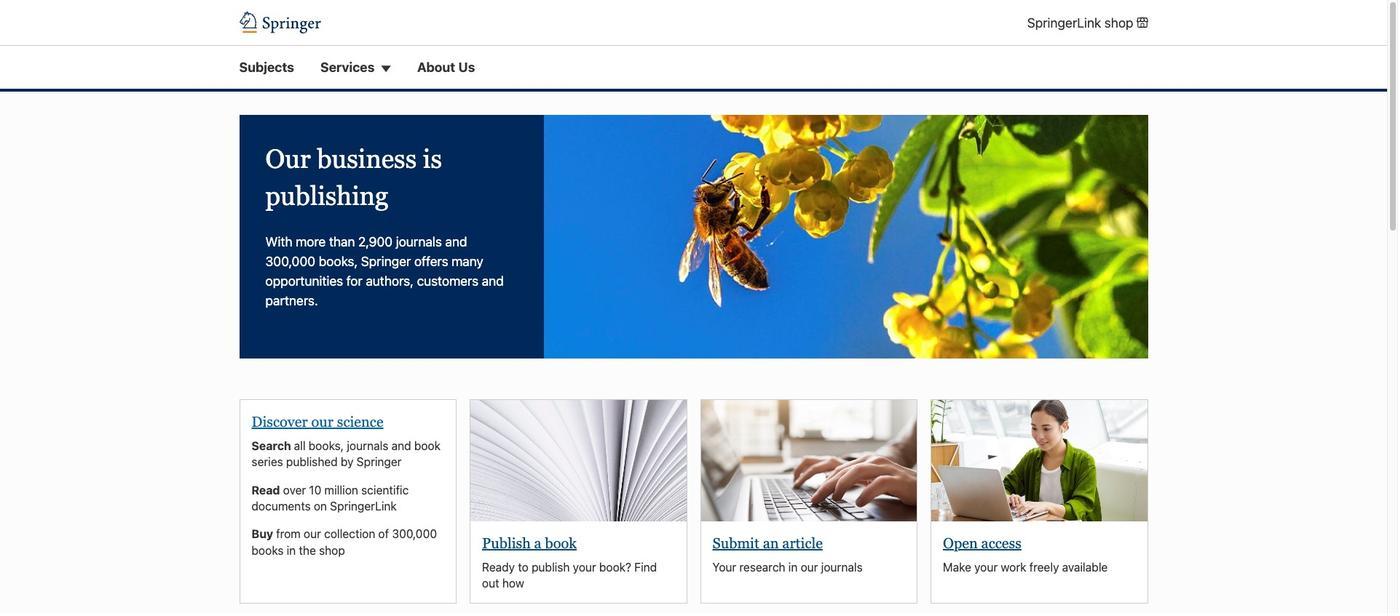 Task type: locate. For each thing, give the bounding box(es) containing it.
0 vertical spatial in
[[287, 545, 296, 558]]

0 vertical spatial springer
[[361, 254, 411, 270]]

access
[[982, 536, 1022, 552]]

books,
[[319, 254, 358, 270], [309, 440, 344, 453]]

our down article
[[801, 561, 818, 574]]

scientific
[[361, 484, 409, 497]]

all books, journals and book series published by springer
[[252, 440, 441, 469]]

open access image
[[932, 400, 1147, 522]]

our for discover
[[311, 414, 334, 430]]

read
[[252, 484, 280, 497]]

1 horizontal spatial shop
[[1105, 15, 1134, 30]]

2,900
[[358, 235, 393, 250]]

300,000 inside with more than 2,900 journals and 300,000 books, springer offers many opportunities for authors, customers and partners.
[[265, 254, 316, 270]]

10
[[309, 484, 321, 497]]

for authors,
[[346, 274, 414, 289]]

our inside from our collection of 300,000 books in the shop
[[304, 528, 321, 541]]

over 10 million scientific documents on springerlink
[[252, 484, 409, 513]]

in left 'the'
[[287, 545, 296, 558]]

books, inside with more than 2,900 journals and 300,000 books, springer offers many opportunities for authors, customers and partners.
[[319, 254, 358, 270]]

2 vertical spatial journals
[[821, 561, 863, 574]]

300,000 right the of
[[392, 528, 437, 541]]

1 vertical spatial 300,000
[[392, 528, 437, 541]]

over
[[283, 484, 306, 497]]

about us
[[417, 60, 475, 75]]

submit an article
[[713, 536, 823, 552]]

shop
[[1105, 15, 1134, 30], [319, 545, 345, 558]]

springer up for authors, at the top left of the page
[[361, 254, 411, 270]]

springer
[[361, 254, 411, 270], [357, 456, 402, 469]]

0 vertical spatial books,
[[319, 254, 358, 270]]

in
[[287, 545, 296, 558], [789, 561, 798, 574]]

1 horizontal spatial and
[[445, 235, 467, 250]]

with
[[265, 235, 292, 250]]

your left book?
[[573, 561, 596, 574]]

and up many
[[445, 235, 467, 250]]

2 horizontal spatial and
[[482, 274, 504, 289]]

books
[[252, 545, 284, 558]]

and inside all books, journals and book series published by springer
[[392, 440, 411, 453]]

springer inside all books, journals and book series published by springer
[[357, 456, 402, 469]]

2 vertical spatial and
[[392, 440, 411, 453]]

1 vertical spatial shop
[[319, 545, 345, 558]]

your down open access
[[975, 561, 998, 574]]

1 vertical spatial book
[[545, 536, 577, 552]]

0 horizontal spatial 300,000
[[265, 254, 316, 270]]

publish
[[482, 536, 531, 552]]

documents
[[252, 500, 311, 513]]

many
[[452, 254, 483, 270]]

0 horizontal spatial your
[[573, 561, 596, 574]]

books, up published
[[309, 440, 344, 453]]

springer up scientific
[[357, 456, 402, 469]]

us
[[458, 60, 475, 75]]

ready to publish your book? find out how
[[482, 561, 657, 591]]

services
[[320, 60, 375, 75]]

0 vertical spatial shop
[[1105, 15, 1134, 30]]

1 vertical spatial springerlink
[[330, 500, 397, 513]]

1 horizontal spatial journals
[[396, 235, 442, 250]]

collection
[[324, 528, 375, 541]]

from our collection of 300,000 books in the shop
[[252, 528, 437, 558]]

published
[[286, 456, 338, 469]]

1 vertical spatial in
[[789, 561, 798, 574]]

springer for 2,900
[[361, 254, 411, 270]]

0 vertical spatial springerlink
[[1027, 15, 1101, 30]]

how
[[502, 578, 524, 591]]

1 vertical spatial books,
[[309, 440, 344, 453]]

300,000 down with
[[265, 254, 316, 270]]

1 vertical spatial journals
[[347, 440, 388, 453]]

0 horizontal spatial in
[[287, 545, 296, 558]]

journals for with more than 2,900 journals and 300,000 books, springer offers many opportunities for authors, customers and partners.
[[396, 235, 442, 250]]

books, down than
[[319, 254, 358, 270]]

with more than 2,900 journals and 300,000 books, springer offers many opportunities for authors, customers and partners.
[[265, 235, 504, 309]]

science
[[337, 414, 384, 430]]

300,000
[[265, 254, 316, 270], [392, 528, 437, 541]]

book
[[414, 440, 441, 453], [545, 536, 577, 552]]

subjects link
[[239, 58, 294, 77]]

find
[[635, 561, 657, 574]]

our up 'the'
[[304, 528, 321, 541]]

publishing
[[265, 181, 389, 211]]

0 horizontal spatial journals
[[347, 440, 388, 453]]

journals for your research in our journals
[[821, 561, 863, 574]]

about
[[417, 60, 455, 75]]

1 horizontal spatial your
[[975, 561, 998, 574]]

to
[[518, 561, 529, 574]]

0 horizontal spatial book
[[414, 440, 441, 453]]

subjects
[[239, 60, 294, 75]]

journals down article
[[821, 561, 863, 574]]

1 your from the left
[[573, 561, 596, 574]]

publish a book link
[[482, 536, 577, 552]]

of
[[378, 528, 389, 541]]

springer home image
[[239, 12, 321, 34]]

the
[[299, 545, 316, 558]]

0 vertical spatial book
[[414, 440, 441, 453]]

our left science
[[311, 414, 334, 430]]

make your work freely available
[[943, 561, 1108, 574]]

work
[[1001, 561, 1027, 574]]

2 horizontal spatial journals
[[821, 561, 863, 574]]

and down many
[[482, 274, 504, 289]]

journals
[[396, 235, 442, 250], [347, 440, 388, 453], [821, 561, 863, 574]]

publish a book image
[[471, 400, 686, 522]]

our
[[311, 414, 334, 430], [304, 528, 321, 541], [801, 561, 818, 574]]

freely
[[1030, 561, 1059, 574]]

0 vertical spatial 300,000
[[265, 254, 316, 270]]

than
[[329, 235, 355, 250]]

business
[[317, 144, 417, 174]]

search
[[252, 440, 294, 453]]

available
[[1062, 561, 1108, 574]]

all
[[294, 440, 306, 453]]

and up scientific
[[392, 440, 411, 453]]

2 vertical spatial our
[[801, 561, 818, 574]]

partners.
[[265, 294, 318, 309]]

0 horizontal spatial springerlink
[[330, 500, 397, 513]]

springer inside with more than 2,900 journals and 300,000 books, springer offers many opportunities for authors, customers and partners.
[[361, 254, 411, 270]]

your
[[573, 561, 596, 574], [975, 561, 998, 574]]

1 horizontal spatial book
[[545, 536, 577, 552]]

0 vertical spatial our
[[311, 414, 334, 430]]

journals down science
[[347, 440, 388, 453]]

0 vertical spatial journals
[[396, 235, 442, 250]]

1 vertical spatial springer
[[357, 456, 402, 469]]

1 horizontal spatial 300,000
[[392, 528, 437, 541]]

journals up 'offers'
[[396, 235, 442, 250]]

journals inside with more than 2,900 journals and 300,000 books, springer offers many opportunities for authors, customers and partners.
[[396, 235, 442, 250]]

0 horizontal spatial shop
[[319, 545, 345, 558]]

in down article
[[789, 561, 798, 574]]

on
[[314, 500, 327, 513]]

a
[[534, 536, 542, 552]]

1 vertical spatial our
[[304, 528, 321, 541]]

springerlink
[[1027, 15, 1101, 30], [330, 500, 397, 513]]

about us link
[[417, 58, 475, 77]]

and
[[445, 235, 467, 250], [482, 274, 504, 289], [392, 440, 411, 453]]

customers
[[417, 274, 479, 289]]

0 horizontal spatial and
[[392, 440, 411, 453]]

offers
[[414, 254, 448, 270]]



Task type: vqa. For each thing, say whether or not it's contained in the screenshot.
the bottom BOOKS,
yes



Task type: describe. For each thing, give the bounding box(es) containing it.
publish a book
[[482, 536, 577, 552]]

1 vertical spatial and
[[482, 274, 504, 289]]

opportunities
[[265, 274, 343, 289]]

books, inside all books, journals and book series published by springer
[[309, 440, 344, 453]]

our business is publishing
[[265, 144, 442, 211]]

our for from
[[304, 528, 321, 541]]

submit an article link
[[713, 536, 823, 552]]

research
[[740, 561, 786, 574]]

book?
[[599, 561, 631, 574]]

from
[[276, 528, 301, 541]]

shop inside from our collection of 300,000 books in the shop
[[319, 545, 345, 558]]

million
[[324, 484, 358, 497]]

in inside from our collection of 300,000 books in the shop
[[287, 545, 296, 558]]

discover
[[252, 414, 308, 430]]

book inside all books, journals and book series published by springer
[[414, 440, 441, 453]]

your
[[713, 561, 737, 574]]

submit
[[713, 536, 760, 552]]

springerlink shop
[[1027, 15, 1134, 30]]

your inside ready to publish your book? find out how
[[573, 561, 596, 574]]

springer for and
[[357, 456, 402, 469]]

2 your from the left
[[975, 561, 998, 574]]

series
[[252, 456, 283, 469]]

is
[[423, 144, 442, 174]]

open access
[[943, 536, 1022, 552]]

your research in our journals
[[713, 561, 863, 574]]

300,000 inside from our collection of 300,000 books in the shop
[[392, 528, 437, 541]]

an
[[763, 536, 779, 552]]

ready
[[482, 561, 515, 574]]

services button
[[320, 58, 391, 77]]

make
[[943, 561, 972, 574]]

more
[[296, 235, 326, 250]]

springerlink inside over 10 million scientific documents on springerlink
[[330, 500, 397, 513]]

submit an article image
[[701, 400, 917, 522]]

our
[[265, 144, 311, 174]]

by
[[341, 456, 354, 469]]

1 horizontal spatial springerlink
[[1027, 15, 1101, 30]]

discover our science
[[252, 414, 384, 430]]

open access link
[[943, 536, 1022, 552]]

journals inside all books, journals and book series published by springer
[[347, 440, 388, 453]]

buy
[[252, 528, 276, 541]]

springerlink shop link
[[1027, 13, 1148, 33]]

article
[[782, 536, 823, 552]]

open
[[943, 536, 978, 552]]

publish
[[532, 561, 570, 574]]

discover our science link
[[252, 414, 384, 430]]

0 vertical spatial and
[[445, 235, 467, 250]]

out
[[482, 578, 499, 591]]

1 horizontal spatial in
[[789, 561, 798, 574]]



